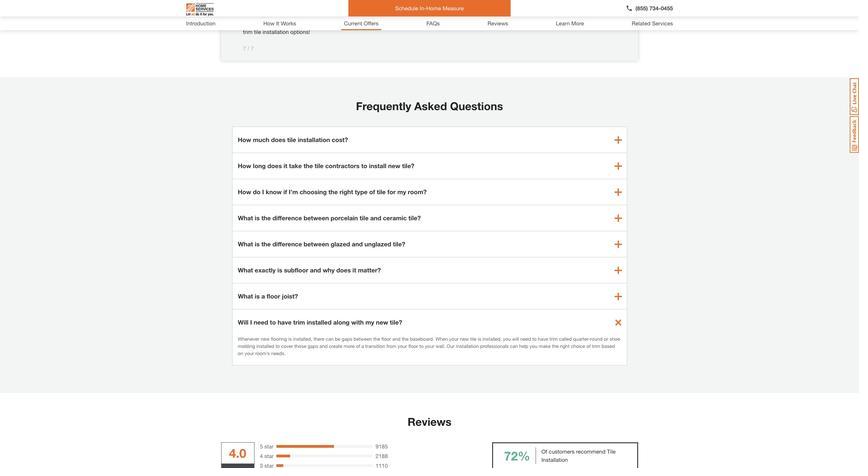 Task type: describe. For each thing, give the bounding box(es) containing it.
faqs
[[427, 20, 440, 26]]

them
[[411, 4, 424, 10]]

how it works
[[263, 20, 296, 26]]

wall.
[[436, 343, 446, 349]]

will i need to have trim installed along with my new tile?
[[238, 318, 402, 326]]

fireplace with tile trim image
[[459, 0, 616, 21]]

room's
[[255, 350, 270, 356]]

new left flooring
[[261, 336, 270, 342]]

to down baseboard.
[[420, 343, 424, 349]]

a inside the porcelain tile and ceramic tile are easy to work with and cut, making them common trim types for tile installations. depending on your project and tile type, you can choose from even more trim tiles available—talk to a specialist about trim tile installation options!
[[390, 20, 392, 27]]

1 7 from the left
[[243, 45, 246, 51]]

much
[[253, 136, 270, 143]]

star inside 9185 4 star
[[265, 453, 274, 459]]

1 horizontal spatial floor
[[382, 336, 391, 342]]

1 star from the top
[[265, 443, 274, 449]]

needs.
[[271, 350, 286, 356]]

0 horizontal spatial gaps
[[308, 343, 318, 349]]

0 horizontal spatial it
[[284, 162, 287, 169]]

live chat image
[[850, 78, 860, 115]]

installed inside the whenever new flooring is installed, there can be gaps between the floor and the baseboard. when your new tile is installed, you will need to have trim called quarter-round or shoe molding installed to cover those gaps and create more of a transition from your floor to your wall. our installation professionals can help you make the right choice of trim based on your room's needs.
[[257, 343, 274, 349]]

/
[[248, 45, 250, 51]]

room?
[[408, 188, 427, 196]]

recommend
[[576, 448, 606, 455]]

schedule
[[395, 5, 418, 11]]

is down "exactly"
[[255, 292, 260, 300]]

more
[[572, 20, 584, 26]]

2188
[[376, 453, 388, 459]]

customers
[[549, 448, 575, 455]]

0 vertical spatial right
[[340, 188, 353, 196]]

4.0
[[229, 446, 246, 460]]

project
[[389, 12, 406, 19]]

choice
[[571, 343, 585, 349]]

your down molding
[[245, 350, 254, 356]]

your up our
[[449, 336, 459, 342]]

you inside the porcelain tile and ceramic tile are easy to work with and cut, making them common trim types for tile installations. depending on your project and tile type, you can choose from even more trim tiles available—talk to a specialist about trim tile installation options!
[[243, 20, 252, 27]]

measure
[[443, 5, 464, 11]]

tile
[[607, 448, 616, 455]]

0 horizontal spatial floor
[[267, 292, 280, 300]]

new right when
[[460, 336, 469, 342]]

the right make
[[552, 343, 559, 349]]

what for what is the difference between porcelain tile and ceramic tile?
[[238, 214, 253, 222]]

are
[[317, 4, 324, 10]]

when
[[436, 336, 448, 342]]

what is the difference between porcelain tile and ceramic tile?
[[238, 214, 421, 222]]

tile right porcelain on the top left
[[360, 214, 369, 222]]

1 vertical spatial ceramic
[[383, 214, 407, 222]]

the right "take"
[[304, 162, 313, 169]]

can inside the porcelain tile and ceramic tile are easy to work with and cut, making them common trim types for tile installations. depending on your project and tile type, you can choose from even more trim tiles available—talk to a specialist about trim tile installation options!
[[254, 20, 263, 27]]

trim up those
[[293, 318, 305, 326]]

will
[[512, 336, 519, 342]]

is up "exactly"
[[255, 240, 260, 248]]

0 vertical spatial gaps
[[342, 336, 352, 342]]

be
[[335, 336, 341, 342]]

based
[[602, 343, 615, 349]]

7 / 7
[[243, 45, 254, 51]]

what exactly is subfloor and why does it matter?
[[238, 266, 381, 274]]

is right "exactly"
[[278, 266, 282, 274]]

9185
[[376, 443, 388, 449]]

making
[[392, 4, 410, 10]]

0455
[[661, 5, 673, 11]]

from inside the porcelain tile and ceramic tile are easy to work with and cut, making them common trim types for tile installations. depending on your project and tile type, you can choose from even more trim tiles available—talk to a specialist about trim tile installation options!
[[284, 20, 295, 27]]

transition
[[366, 343, 385, 349]]

have inside the whenever new flooring is installed, there can be gaps between the floor and the baseboard. when your new tile is installed, you will need to have trim called quarter-round or shoe molding installed to cover those gaps and create more of a transition from your floor to your wall. our installation professionals can help you make the right choice of trim based on your room's needs.
[[538, 336, 548, 342]]

there
[[314, 336, 325, 342]]

tile down common
[[254, 28, 261, 35]]

specialist
[[394, 20, 417, 27]]

and up types
[[276, 4, 285, 10]]

common
[[243, 12, 265, 19]]

tile right type
[[377, 188, 386, 196]]

0 horizontal spatial of
[[356, 343, 360, 349]]

do it for you logo image
[[186, 0, 214, 19]]

installation inside the whenever new flooring is installed, there can be gaps between the floor and the baseboard. when your new tile is installed, you will need to have trim called quarter-round or shoe molding installed to cover those gaps and create more of a transition from your floor to your wall. our installation professionals can help you make the right choice of trim based on your room's needs.
[[456, 343, 479, 349]]

why
[[323, 266, 335, 274]]

1 horizontal spatial you
[[503, 336, 511, 342]]

what for what is the difference between glazed and unglazed tile?
[[238, 240, 253, 248]]

to right offers
[[383, 20, 388, 27]]

1 horizontal spatial my
[[398, 188, 406, 196]]

between inside the whenever new flooring is installed, there can be gaps between the floor and the baseboard. when your new tile is installed, you will need to have trim called quarter-round or shoe molding installed to cover those gaps and create more of a transition from your floor to your wall. our installation professionals can help you make the right choice of trim based on your room's needs.
[[354, 336, 372, 342]]

is down do on the left of the page
[[255, 214, 260, 222]]

types
[[277, 12, 291, 19]]

tile down "in-"
[[419, 12, 426, 19]]

how for how do i know if i'm choosing the right type of tile for my room?
[[238, 188, 251, 196]]

between for glazed
[[304, 240, 329, 248]]

0 horizontal spatial i
[[250, 318, 252, 326]]

make
[[539, 343, 551, 349]]

2 vertical spatial can
[[510, 343, 518, 349]]

the down know
[[262, 214, 271, 222]]

9185 4 star
[[260, 443, 388, 459]]

how long does it take the tile contractors to install new tile?
[[238, 162, 415, 169]]

your right transition
[[398, 343, 407, 349]]

2 horizontal spatial you
[[530, 343, 538, 349]]

whenever
[[238, 336, 259, 342]]

if
[[284, 188, 287, 196]]

a inside the whenever new flooring is installed, there can be gaps between the floor and the baseboard. when your new tile is installed, you will need to have trim called quarter-round or shoe molding installed to cover those gaps and create more of a transition from your floor to your wall. our installation professionals can help you make the right choice of trim based on your room's needs.
[[362, 343, 364, 349]]

0 vertical spatial reviews
[[488, 20, 508, 26]]

i'm
[[289, 188, 298, 196]]

quarter-
[[573, 336, 590, 342]]

learn
[[556, 20, 570, 26]]

type,
[[427, 12, 439, 19]]

what for what exactly is subfloor and why does it matter?
[[238, 266, 253, 274]]

2 installed, from the left
[[483, 336, 502, 342]]

cut,
[[381, 4, 390, 10]]

2 horizontal spatial of
[[587, 343, 591, 349]]

2 7 from the left
[[251, 45, 254, 51]]

choosing
[[300, 188, 327, 196]]

services
[[652, 20, 673, 26]]

is up cover
[[288, 336, 292, 342]]

professionals
[[480, 343, 509, 349]]

how do i know if i'm choosing the right type of tile for my room?
[[238, 188, 427, 196]]

and down the schedule
[[408, 12, 417, 19]]

whenever new flooring is installed, there can be gaps between the floor and the baseboard. when your new tile is installed, you will need to have trim called quarter-round or shoe molding installed to cover those gaps and create more of a transition from your floor to your wall. our installation professionals can help you make the right choice of trim based on your room's needs.
[[238, 336, 620, 356]]

schedule in-home measure
[[395, 5, 464, 11]]

help
[[519, 343, 529, 349]]

(855) 734-0455 link
[[626, 4, 673, 12]]

porcelain
[[243, 4, 266, 10]]

called
[[559, 336, 572, 342]]

those
[[295, 343, 306, 349]]

introduction
[[186, 20, 216, 26]]

does for it
[[268, 162, 282, 169]]

need inside the whenever new flooring is installed, there can be gaps between the floor and the baseboard. when your new tile is installed, you will need to have trim called quarter-round or shoe molding installed to cover those gaps and create more of a transition from your floor to your wall. our installation professionals can help you make the right choice of trim based on your room's needs.
[[521, 336, 531, 342]]

to up the needs.
[[276, 343, 280, 349]]

is up professionals
[[478, 336, 481, 342]]

current
[[344, 20, 362, 26]]

right inside the whenever new flooring is installed, there can be gaps between the floor and the baseboard. when your new tile is installed, you will need to have trim called quarter-round or shoe molding installed to cover those gaps and create more of a transition from your floor to your wall. our installation professionals can help you make the right choice of trim based on your room's needs.
[[560, 343, 570, 349]]

to right will at the right bottom of the page
[[533, 336, 537, 342]]

installation inside the porcelain tile and ceramic tile are easy to work with and cut, making them common trim types for tile installations. depending on your project and tile type, you can choose from even more trim tiles available—talk to a specialist about trim tile installation options!
[[263, 28, 289, 35]]

to left install
[[361, 162, 367, 169]]

1 vertical spatial reviews
[[408, 415, 452, 428]]

cost?
[[332, 136, 348, 143]]

tile up "take"
[[287, 136, 296, 143]]

1 installed, from the left
[[293, 336, 312, 342]]

how much does tile installation cost?
[[238, 136, 348, 143]]

new right install
[[388, 162, 401, 169]]

5 star
[[260, 443, 274, 449]]

to up flooring
[[270, 318, 276, 326]]

how for how it works
[[263, 20, 275, 26]]

(855)
[[636, 5, 648, 11]]

learn more
[[556, 20, 584, 26]]

asked
[[415, 100, 447, 113]]

of customers recommend tile installation
[[542, 448, 616, 463]]



Task type: locate. For each thing, give the bounding box(es) containing it.
with up depending
[[358, 4, 369, 10]]

for left the room? in the left top of the page
[[388, 188, 396, 196]]

exactly
[[255, 266, 276, 274]]

on down molding
[[238, 350, 243, 356]]

my
[[398, 188, 406, 196], [366, 318, 374, 326]]

tile left contractors
[[315, 162, 324, 169]]

schedule in-home measure button
[[349, 0, 511, 16]]

1 horizontal spatial gaps
[[342, 336, 352, 342]]

1 horizontal spatial have
[[538, 336, 548, 342]]

0 vertical spatial more
[[310, 20, 322, 27]]

from inside the whenever new flooring is installed, there can be gaps between the floor and the baseboard. when your new tile is installed, you will need to have trim called quarter-round or shoe molding installed to cover those gaps and create more of a transition from your floor to your wall. our installation professionals can help you make the right choice of trim based on your room's needs.
[[387, 343, 397, 349]]

glazed
[[331, 240, 350, 248]]

the left baseboard.
[[402, 336, 409, 342]]

1 what from the top
[[238, 214, 253, 222]]

1 horizontal spatial need
[[521, 336, 531, 342]]

a down "exactly"
[[262, 292, 265, 300]]

1 vertical spatial you
[[503, 336, 511, 342]]

0 vertical spatial installation
[[263, 28, 289, 35]]

and right glazed at the bottom left of the page
[[352, 240, 363, 248]]

what is the difference between glazed and unglazed tile?
[[238, 240, 405, 248]]

the up "exactly"
[[262, 240, 271, 248]]

2 vertical spatial installation
[[456, 343, 479, 349]]

1 vertical spatial my
[[366, 318, 374, 326]]

0 horizontal spatial can
[[254, 20, 263, 27]]

for inside the porcelain tile and ceramic tile are easy to work with and cut, making them common trim types for tile installations. depending on your project and tile type, you can choose from even more trim tiles available—talk to a specialist about trim tile installation options!
[[292, 12, 299, 19]]

floor
[[267, 292, 280, 300], [382, 336, 391, 342], [409, 343, 418, 349]]

and left "cut," on the left of the page
[[370, 4, 379, 10]]

1 vertical spatial difference
[[273, 240, 302, 248]]

installation
[[263, 28, 289, 35], [298, 136, 330, 143], [456, 343, 479, 349]]

it
[[276, 20, 279, 26]]

feedback link image
[[850, 116, 860, 153]]

create
[[329, 343, 342, 349]]

in-
[[420, 5, 427, 11]]

1 horizontal spatial installed
[[307, 318, 332, 326]]

1 horizontal spatial installed,
[[483, 336, 502, 342]]

1 horizontal spatial a
[[362, 343, 364, 349]]

0 horizontal spatial my
[[366, 318, 374, 326]]

0 vertical spatial installed
[[307, 318, 332, 326]]

ceramic up unglazed
[[383, 214, 407, 222]]

on inside the porcelain tile and ceramic tile are easy to work with and cut, making them common trim types for tile installations. depending on your project and tile type, you can choose from even more trim tiles available—talk to a specialist about trim tile installation options!
[[369, 12, 376, 19]]

1 vertical spatial more
[[344, 343, 355, 349]]

right down called
[[560, 343, 570, 349]]

1 vertical spatial gaps
[[308, 343, 318, 349]]

with inside the porcelain tile and ceramic tile are easy to work with and cut, making them common trim types for tile installations. depending on your project and tile type, you can choose from even more trim tiles available—talk to a specialist about trim tile installation options!
[[358, 4, 369, 10]]

options!
[[290, 28, 310, 35]]

tile?
[[402, 162, 415, 169], [409, 214, 421, 222], [393, 240, 405, 248], [390, 318, 402, 326]]

0 horizontal spatial a
[[262, 292, 265, 300]]

7
[[243, 45, 246, 51], [251, 45, 254, 51]]

does for tile
[[271, 136, 286, 143]]

1 horizontal spatial i
[[262, 188, 264, 196]]

1 vertical spatial on
[[238, 350, 243, 356]]

1 vertical spatial have
[[538, 336, 548, 342]]

1 horizontal spatial 7
[[251, 45, 254, 51]]

floor down baseboard.
[[409, 343, 418, 349]]

2 vertical spatial between
[[354, 336, 372, 342]]

3 what from the top
[[238, 266, 253, 274]]

installed up room's
[[257, 343, 274, 349]]

between left glazed at the bottom left of the page
[[304, 240, 329, 248]]

1 vertical spatial floor
[[382, 336, 391, 342]]

1 vertical spatial a
[[262, 292, 265, 300]]

offers
[[364, 20, 379, 26]]

0 horizontal spatial right
[[340, 188, 353, 196]]

on up offers
[[369, 12, 376, 19]]

0 vertical spatial for
[[292, 12, 299, 19]]

does
[[271, 136, 286, 143], [268, 162, 282, 169], [337, 266, 351, 274]]

ceramic up types
[[287, 4, 306, 10]]

new up transition
[[376, 318, 388, 326]]

questions
[[450, 100, 503, 113]]

works
[[281, 20, 296, 26]]

trim up 7 / 7 at the left
[[243, 28, 253, 35]]

1 vertical spatial for
[[388, 188, 396, 196]]

install
[[369, 162, 387, 169]]

my up transition
[[366, 318, 374, 326]]

0 horizontal spatial on
[[238, 350, 243, 356]]

your down baseboard.
[[425, 343, 435, 349]]

related services
[[632, 20, 673, 26]]

1 horizontal spatial on
[[369, 12, 376, 19]]

round
[[590, 336, 603, 342]]

0 vertical spatial star
[[265, 443, 274, 449]]

1 difference from the top
[[273, 214, 302, 222]]

0 vertical spatial you
[[243, 20, 252, 27]]

0 vertical spatial a
[[390, 20, 392, 27]]

more down installations.
[[310, 20, 322, 27]]

0 vertical spatial difference
[[273, 214, 302, 222]]

shoe
[[610, 336, 620, 342]]

1 vertical spatial can
[[326, 336, 334, 342]]

to right easy
[[339, 4, 343, 10]]

is
[[255, 214, 260, 222], [255, 240, 260, 248], [278, 266, 282, 274], [255, 292, 260, 300], [288, 336, 292, 342], [478, 336, 481, 342]]

installed up there
[[307, 318, 332, 326]]

of right type
[[369, 188, 375, 196]]

how left do on the left of the page
[[238, 188, 251, 196]]

more inside the whenever new flooring is installed, there can be gaps between the floor and the baseboard. when your new tile is installed, you will need to have trim called quarter-round or shoe molding installed to cover those gaps and create more of a transition from your floor to your wall. our installation professionals can help you make the right choice of trim based on your room's needs.
[[344, 343, 355, 349]]

gaps right the 'be'
[[342, 336, 352, 342]]

1 horizontal spatial ceramic
[[383, 214, 407, 222]]

1 horizontal spatial can
[[326, 336, 334, 342]]

tile right porcelain
[[267, 4, 275, 10]]

even
[[296, 20, 308, 27]]

2 vertical spatial floor
[[409, 343, 418, 349]]

4
[[260, 453, 263, 459]]

1 vertical spatial installation
[[298, 136, 330, 143]]

0 horizontal spatial have
[[278, 318, 292, 326]]

along
[[333, 318, 350, 326]]

joist?
[[282, 292, 298, 300]]

difference down if
[[273, 214, 302, 222]]

tile up even
[[300, 12, 307, 19]]

4 what from the top
[[238, 292, 253, 300]]

installation down choose
[[263, 28, 289, 35]]

2 vertical spatial you
[[530, 343, 538, 349]]

what is a floor joist?
[[238, 292, 298, 300]]

frequently asked questions
[[356, 100, 503, 113]]

cover
[[281, 343, 293, 349]]

unglazed
[[365, 240, 391, 248]]

and
[[276, 4, 285, 10], [370, 4, 379, 10], [408, 12, 417, 19], [370, 214, 381, 222], [352, 240, 363, 248], [310, 266, 321, 274], [393, 336, 401, 342], [320, 343, 328, 349]]

star
[[265, 443, 274, 449], [265, 453, 274, 459]]

1 horizontal spatial from
[[387, 343, 397, 349]]

work
[[345, 4, 357, 10]]

will
[[238, 318, 249, 326]]

0 vertical spatial ceramic
[[287, 4, 306, 10]]

0 vertical spatial between
[[304, 214, 329, 222]]

0 vertical spatial have
[[278, 318, 292, 326]]

porcelain
[[331, 214, 358, 222]]

0 horizontal spatial installed,
[[293, 336, 312, 342]]

1 vertical spatial installed
[[257, 343, 274, 349]]

0 horizontal spatial 7
[[243, 45, 246, 51]]

trim up make
[[550, 336, 558, 342]]

tile
[[267, 4, 275, 10], [308, 4, 315, 10], [300, 12, 307, 19], [419, 12, 426, 19], [254, 28, 261, 35], [287, 136, 296, 143], [315, 162, 324, 169], [377, 188, 386, 196], [360, 214, 369, 222], [470, 336, 477, 342]]

between for porcelain
[[304, 214, 329, 222]]

5 star link
[[260, 442, 274, 451]]

difference for porcelain
[[273, 214, 302, 222]]

easy
[[326, 4, 337, 10]]

on inside the whenever new flooring is installed, there can be gaps between the floor and the baseboard. when your new tile is installed, you will need to have trim called quarter-round or shoe molding installed to cover those gaps and create more of a transition from your floor to your wall. our installation professionals can help you make the right choice of trim based on your room's needs.
[[238, 350, 243, 356]]

type
[[355, 188, 368, 196]]

0 horizontal spatial need
[[254, 318, 268, 326]]

1 vertical spatial between
[[304, 240, 329, 248]]

tiles
[[335, 20, 344, 27]]

baseboard.
[[410, 336, 434, 342]]

5
[[260, 443, 263, 449]]

can down common
[[254, 20, 263, 27]]

trim up choose
[[266, 12, 276, 19]]

1 horizontal spatial right
[[560, 343, 570, 349]]

0 vertical spatial floor
[[267, 292, 280, 300]]

need up help
[[521, 336, 531, 342]]

right left type
[[340, 188, 353, 196]]

2 horizontal spatial a
[[390, 20, 392, 27]]

i right will
[[250, 318, 252, 326]]

1 vertical spatial it
[[353, 266, 356, 274]]

home
[[427, 5, 441, 11]]

difference up "subfloor"
[[273, 240, 302, 248]]

a
[[390, 20, 392, 27], [262, 292, 265, 300], [362, 343, 364, 349]]

do
[[253, 188, 261, 196]]

a left transition
[[362, 343, 364, 349]]

1 vertical spatial star
[[265, 453, 274, 459]]

my left the room? in the left top of the page
[[398, 188, 406, 196]]

more right create
[[344, 343, 355, 349]]

of left transition
[[356, 343, 360, 349]]

2 vertical spatial a
[[362, 343, 364, 349]]

it left the matter?
[[353, 266, 356, 274]]

0 horizontal spatial for
[[292, 12, 299, 19]]

how left the it
[[263, 20, 275, 26]]

0 vertical spatial on
[[369, 12, 376, 19]]

734-
[[650, 5, 661, 11]]

between up transition
[[354, 336, 372, 342]]

current offers
[[344, 20, 379, 26]]

0 horizontal spatial more
[[310, 20, 322, 27]]

or
[[604, 336, 609, 342]]

about
[[418, 20, 433, 27]]

2 star from the top
[[265, 453, 274, 459]]

it
[[284, 162, 287, 169], [353, 266, 356, 274]]

1 vertical spatial from
[[387, 343, 397, 349]]

installation
[[542, 456, 568, 463]]

reviews
[[488, 20, 508, 26], [408, 415, 452, 428]]

0 vertical spatial i
[[262, 188, 264, 196]]

2 horizontal spatial floor
[[409, 343, 418, 349]]

installations.
[[309, 12, 340, 19]]

tile inside the whenever new flooring is installed, there can be gaps between the floor and the baseboard. when your new tile is installed, you will need to have trim called quarter-round or shoe molding installed to cover those gaps and create more of a transition from your floor to your wall. our installation professionals can help you make the right choice of trim based on your room's needs.
[[470, 336, 477, 342]]

0 horizontal spatial installation
[[263, 28, 289, 35]]

how
[[263, 20, 275, 26], [238, 136, 251, 143], [238, 162, 251, 169], [238, 188, 251, 196]]

and down there
[[320, 343, 328, 349]]

porcelain tile and ceramic tile are easy to work with and cut, making them common trim types for tile installations. depending on your project and tile type, you can choose from even more trim tiles available—talk to a specialist about trim tile installation options!
[[243, 4, 439, 35]]

flooring
[[271, 336, 287, 342]]

tile left are
[[308, 4, 315, 10]]

your down "cut," on the left of the page
[[377, 12, 388, 19]]

7 right /
[[251, 45, 254, 51]]

star right 4
[[265, 453, 274, 459]]

right
[[340, 188, 353, 196], [560, 343, 570, 349]]

from
[[284, 20, 295, 27], [387, 343, 397, 349]]

72%
[[504, 448, 530, 463]]

your inside the porcelain tile and ceramic tile are easy to work with and cut, making them common trim types for tile installations. depending on your project and tile type, you can choose from even more trim tiles available—talk to a specialist about trim tile installation options!
[[377, 12, 388, 19]]

0 horizontal spatial you
[[243, 20, 252, 27]]

2 horizontal spatial can
[[510, 343, 518, 349]]

1 horizontal spatial of
[[369, 188, 375, 196]]

from down types
[[284, 20, 295, 27]]

take
[[289, 162, 302, 169]]

difference
[[273, 214, 302, 222], [273, 240, 302, 248]]

0 vertical spatial with
[[358, 4, 369, 10]]

installed
[[307, 318, 332, 326], [257, 343, 274, 349]]

what
[[238, 214, 253, 222], [238, 240, 253, 248], [238, 266, 253, 274], [238, 292, 253, 300]]

on
[[369, 12, 376, 19], [238, 350, 243, 356]]

of down "quarter-"
[[587, 343, 591, 349]]

installation left the cost?
[[298, 136, 330, 143]]

the up transition
[[374, 336, 380, 342]]

i right do on the left of the page
[[262, 188, 264, 196]]

and up unglazed
[[370, 214, 381, 222]]

new
[[388, 162, 401, 169], [376, 318, 388, 326], [261, 336, 270, 342], [460, 336, 469, 342]]

have up flooring
[[278, 318, 292, 326]]

does right the why
[[337, 266, 351, 274]]

you down common
[[243, 20, 252, 27]]

0 vertical spatial need
[[254, 318, 268, 326]]

0 horizontal spatial reviews
[[408, 415, 452, 428]]

with right along
[[351, 318, 364, 326]]

1 horizontal spatial more
[[344, 343, 355, 349]]

2 what from the top
[[238, 240, 253, 248]]

tile right when
[[470, 336, 477, 342]]

2 vertical spatial does
[[337, 266, 351, 274]]

1 horizontal spatial it
[[353, 266, 356, 274]]

1 vertical spatial need
[[521, 336, 531, 342]]

a down project
[[390, 20, 392, 27]]

can
[[254, 20, 263, 27], [326, 336, 334, 342], [510, 343, 518, 349]]

the right choosing
[[329, 188, 338, 196]]

1 vertical spatial with
[[351, 318, 364, 326]]

0 horizontal spatial from
[[284, 20, 295, 27]]

0 vertical spatial does
[[271, 136, 286, 143]]

available—talk
[[346, 20, 382, 27]]

have
[[278, 318, 292, 326], [538, 336, 548, 342]]

7 left /
[[243, 45, 246, 51]]

contractors
[[325, 162, 360, 169]]

for up works
[[292, 12, 299, 19]]

more inside the porcelain tile and ceramic tile are easy to work with and cut, making them common trim types for tile installations. depending on your project and tile type, you can choose from even more trim tiles available—talk to a specialist about trim tile installation options!
[[310, 20, 322, 27]]

ceramic
[[287, 4, 306, 10], [383, 214, 407, 222]]

matter?
[[358, 266, 381, 274]]

know
[[266, 188, 282, 196]]

0 horizontal spatial ceramic
[[287, 4, 306, 10]]

how left long at top left
[[238, 162, 251, 169]]

floor left joist?
[[267, 292, 280, 300]]

1 vertical spatial i
[[250, 318, 252, 326]]

1 horizontal spatial reviews
[[488, 20, 508, 26]]

and left the why
[[310, 266, 321, 274]]

installed, up professionals
[[483, 336, 502, 342]]

how for how long does it take the tile contractors to install new tile?
[[238, 162, 251, 169]]

how for how much does tile installation cost?
[[238, 136, 251, 143]]

1 vertical spatial does
[[268, 162, 282, 169]]

of
[[542, 448, 548, 455]]

trim down installations.
[[324, 20, 333, 27]]

difference for glazed
[[273, 240, 302, 248]]

what for what is a floor joist?
[[238, 292, 253, 300]]

ceramic inside the porcelain tile and ceramic tile are easy to work with and cut, making them common trim types for tile installations. depending on your project and tile type, you can choose from even more trim tiles available—talk to a specialist about trim tile installation options!
[[287, 4, 306, 10]]

can down will at the right bottom of the page
[[510, 343, 518, 349]]

1 horizontal spatial installation
[[298, 136, 330, 143]]

0 vertical spatial from
[[284, 20, 295, 27]]

how left much
[[238, 136, 251, 143]]

gaps
[[342, 336, 352, 342], [308, 343, 318, 349]]

2 horizontal spatial installation
[[456, 343, 479, 349]]

2 difference from the top
[[273, 240, 302, 248]]

and left baseboard.
[[393, 336, 401, 342]]

0 horizontal spatial installed
[[257, 343, 274, 349]]

the
[[304, 162, 313, 169], [329, 188, 338, 196], [262, 214, 271, 222], [262, 240, 271, 248], [374, 336, 380, 342], [402, 336, 409, 342], [552, 343, 559, 349]]

trim down the round
[[592, 343, 601, 349]]

1 vertical spatial right
[[560, 343, 570, 349]]

long
[[253, 162, 266, 169]]

have up make
[[538, 336, 548, 342]]

0 vertical spatial my
[[398, 188, 406, 196]]

1 horizontal spatial for
[[388, 188, 396, 196]]



Task type: vqa. For each thing, say whether or not it's contained in the screenshot.
installed
yes



